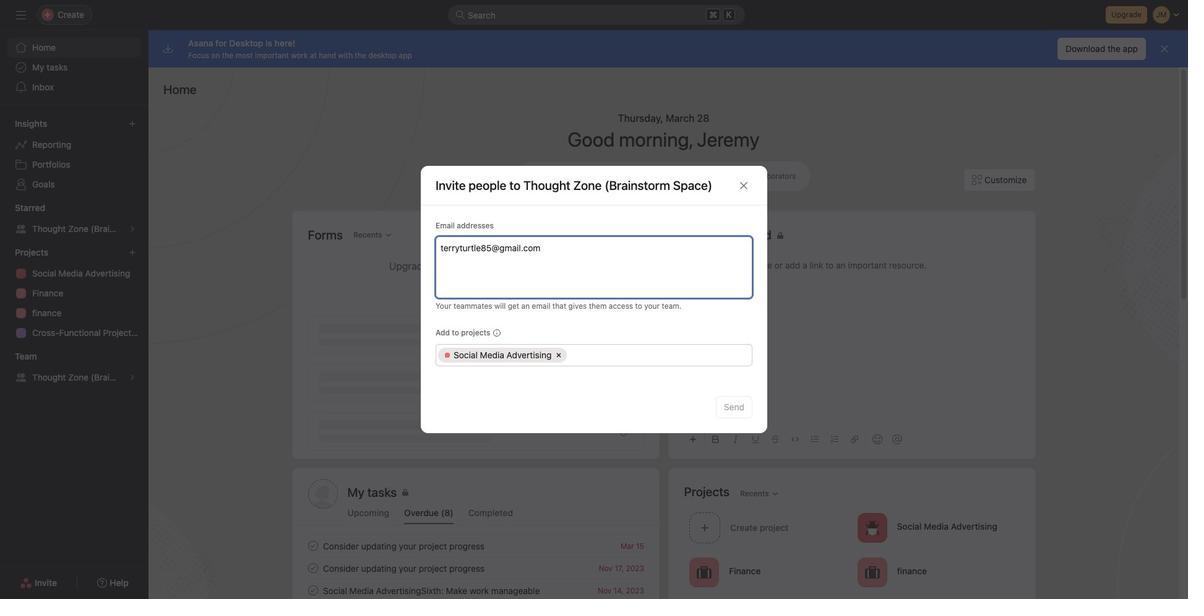 Task type: describe. For each thing, give the bounding box(es) containing it.
2 briefcase image from the left
[[865, 565, 880, 580]]

2 mark complete image from the top
[[306, 561, 320, 576]]

Mark complete checkbox
[[306, 583, 320, 598]]

at mention image
[[893, 435, 903, 445]]

numbered list image
[[831, 436, 839, 443]]

bug image
[[865, 520, 880, 535]]

underline image
[[752, 436, 760, 443]]

insights element
[[0, 113, 149, 197]]

mark complete image
[[306, 583, 320, 598]]

name@gmail.com, name@gmail.com, … text field
[[441, 240, 746, 255]]

2 mark complete checkbox from the top
[[306, 561, 320, 576]]

hide sidebar image
[[16, 10, 26, 20]]

bulleted list image
[[812, 436, 819, 443]]

close this dialog image
[[739, 181, 749, 190]]

1 mark complete checkbox from the top
[[306, 539, 320, 554]]

teams element
[[0, 346, 149, 390]]



Task type: vqa. For each thing, say whether or not it's contained in the screenshot.
the
no



Task type: locate. For each thing, give the bounding box(es) containing it.
mark complete checkbox up mark complete image
[[306, 561, 320, 576]]

dismiss image
[[1160, 44, 1170, 54]]

global element
[[0, 30, 149, 105]]

Mark complete checkbox
[[306, 539, 320, 554], [306, 561, 320, 576]]

starred element
[[0, 197, 149, 242]]

None text field
[[572, 348, 746, 363]]

list item
[[685, 509, 853, 547], [293, 535, 659, 557], [293, 557, 659, 580], [293, 580, 659, 599]]

mark complete checkbox up mark complete option
[[306, 539, 320, 554]]

1 horizontal spatial briefcase image
[[865, 565, 880, 580]]

add profile photo image
[[308, 479, 338, 509]]

briefcase image
[[697, 565, 712, 580], [865, 565, 880, 580]]

prominent image
[[456, 10, 466, 20]]

0 vertical spatial mark complete image
[[306, 539, 320, 554]]

cell
[[438, 348, 568, 363]]

dialog
[[421, 166, 768, 433]]

1 vertical spatial mark complete checkbox
[[306, 561, 320, 576]]

mark complete image
[[306, 539, 320, 554], [306, 561, 320, 576]]

code image
[[792, 436, 799, 443]]

link image
[[851, 436, 859, 443]]

mark complete image up mark complete image
[[306, 561, 320, 576]]

projects element
[[0, 242, 149, 346]]

0 horizontal spatial briefcase image
[[697, 565, 712, 580]]

row
[[437, 345, 752, 366]]

toolbar
[[685, 425, 1020, 453]]

more information image
[[493, 329, 501, 337]]

1 vertical spatial mark complete image
[[306, 561, 320, 576]]

0 vertical spatial mark complete checkbox
[[306, 539, 320, 554]]

mark complete image up mark complete option
[[306, 539, 320, 554]]

strikethrough image
[[772, 436, 779, 443]]

bold image
[[712, 436, 720, 443]]

1 mark complete image from the top
[[306, 539, 320, 554]]

1 briefcase image from the left
[[697, 565, 712, 580]]

italics image
[[732, 436, 740, 443]]



